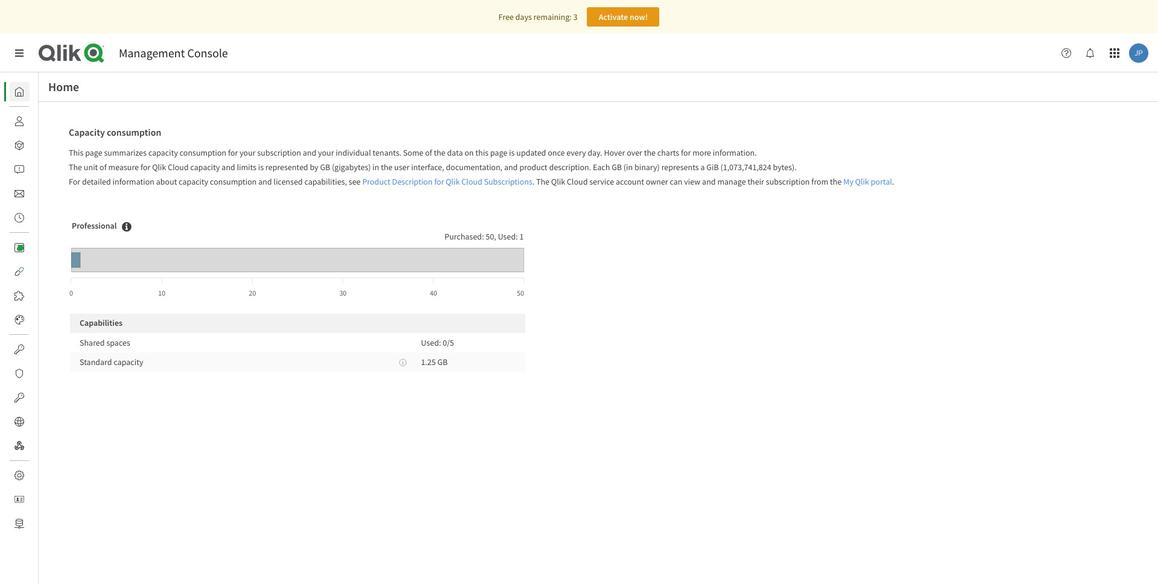 Task type: describe. For each thing, give the bounding box(es) containing it.
api keys image
[[14, 345, 24, 354]]

0 vertical spatial is
[[509, 147, 515, 158]]

management console element
[[119, 45, 228, 60]]

shared spaces
[[80, 337, 130, 348]]

identity provider image
[[14, 495, 24, 504]]

capabilities
[[80, 318, 123, 328]]

updated
[[517, 147, 546, 158]]

now!
[[630, 11, 648, 22]]

my
[[844, 176, 854, 187]]

capacity down spaces
[[114, 357, 143, 368]]

in
[[373, 162, 379, 173]]

capacity left the limits
[[190, 162, 220, 173]]

activate now!
[[599, 11, 648, 22]]

capacity consumption
[[69, 126, 161, 138]]

product
[[362, 176, 391, 187]]

0 horizontal spatial used:
[[421, 337, 441, 348]]

this page summarizes capacity consumption for your subscription and your individual tenants. some of the data on this page is updated once every day. hover over the charts for more information. the unit of measure for qlik cloud capacity and limits is represented by gb (gigabytes) in the user interface, documentation, and product description. each gb (in binary) represents a gib (1,073,741,824 bytes). for detailed information about capacity consumption and licensed capabilities, see product description for qlik cloud subscriptions . the qlik cloud service account owner can view and manage their subscription from the my qlik portal .
[[69, 147, 895, 187]]

the up binary)
[[644, 147, 656, 158]]

on
[[465, 147, 474, 158]]

each
[[593, 162, 610, 173]]

professional
[[72, 220, 117, 231]]

0/5
[[443, 337, 454, 348]]

free
[[499, 11, 514, 22]]

activate now! link
[[587, 7, 660, 27]]

the chart shows the total for the subscription. element
[[117, 222, 131, 234]]

unit
[[84, 162, 98, 173]]

their
[[748, 176, 765, 187]]

the left data
[[434, 147, 446, 158]]

and down gib
[[702, 176, 716, 187]]

over
[[627, 147, 643, 158]]

this
[[69, 147, 84, 158]]

capacity
[[69, 126, 105, 138]]

documentation,
[[446, 162, 503, 173]]

spaces image
[[14, 141, 24, 150]]

generic links image
[[14, 267, 24, 276]]

navigation pane element
[[0, 77, 60, 538]]

tenants.
[[373, 147, 402, 158]]

for down the interface,
[[434, 176, 444, 187]]

interface,
[[411, 162, 444, 173]]

once
[[548, 147, 565, 158]]

bytes).
[[773, 162, 797, 173]]

shared
[[80, 337, 105, 348]]

0 horizontal spatial the
[[69, 162, 82, 173]]

by
[[310, 162, 319, 173]]

events image
[[14, 213, 24, 223]]

and up by
[[303, 147, 317, 158]]

purchased: 50, used: 1
[[445, 231, 524, 242]]

this
[[476, 147, 489, 158]]

for up information at top
[[141, 162, 150, 173]]

2 vertical spatial consumption
[[210, 176, 257, 187]]

0 vertical spatial of
[[425, 147, 432, 158]]

users image
[[14, 116, 24, 126]]

qlik up about
[[152, 162, 166, 173]]

product description for qlik cloud subscriptions link
[[362, 176, 533, 187]]

new connector image
[[18, 245, 24, 251]]

the chart shows the total for the subscription. image
[[122, 222, 131, 231]]

subscriptions image
[[14, 189, 24, 199]]

standard capacity
[[80, 357, 143, 368]]

1
[[520, 231, 524, 242]]

gib
[[707, 162, 719, 173]]

home inside home link
[[39, 86, 60, 97]]

hover
[[604, 147, 625, 158]]

detailed
[[82, 176, 111, 187]]

home image
[[14, 87, 24, 97]]

licensed
[[274, 176, 303, 187]]

a
[[701, 162, 705, 173]]

james peterson image
[[1130, 43, 1149, 63]]

some
[[403, 147, 424, 158]]

capacity up about
[[148, 147, 178, 158]]

description
[[392, 176, 433, 187]]

capabilities,
[[305, 176, 347, 187]]

binary)
[[635, 162, 660, 173]]

see
[[349, 176, 361, 187]]

days
[[516, 11, 532, 22]]

0 vertical spatial consumption
[[107, 126, 161, 138]]

0 horizontal spatial cloud
[[168, 162, 189, 173]]

2 your from the left
[[318, 147, 334, 158]]

owner
[[646, 176, 668, 187]]

open sidebar menu image
[[14, 48, 24, 58]]

management console
[[119, 45, 228, 60]]

remaining:
[[534, 11, 572, 22]]

represents
[[662, 162, 699, 173]]

user
[[394, 162, 410, 173]]

about
[[156, 176, 177, 187]]

summarizes
[[104, 147, 147, 158]]

1.25 gb
[[421, 357, 448, 368]]



Task type: vqa. For each thing, say whether or not it's contained in the screenshot.
Start
no



Task type: locate. For each thing, give the bounding box(es) containing it.
0 horizontal spatial gb
[[320, 162, 330, 173]]

capacity
[[148, 147, 178, 158], [190, 162, 220, 173], [179, 176, 208, 187], [114, 357, 143, 368]]

and
[[303, 147, 317, 158], [222, 162, 235, 173], [504, 162, 518, 173], [258, 176, 272, 187], [702, 176, 716, 187]]

gb right by
[[320, 162, 330, 173]]

1 your from the left
[[240, 147, 256, 158]]

is left updated
[[509, 147, 515, 158]]

1 vertical spatial of
[[100, 162, 107, 173]]

measure
[[108, 162, 139, 173]]

free days remaining: 3
[[499, 11, 578, 22]]

consumption
[[107, 126, 161, 138], [180, 147, 226, 158], [210, 176, 257, 187]]

1 vertical spatial is
[[258, 162, 264, 173]]

and up subscriptions
[[504, 162, 518, 173]]

information.
[[713, 147, 757, 158]]

0 horizontal spatial of
[[100, 162, 107, 173]]

oauth image
[[14, 393, 24, 403]]

1 horizontal spatial your
[[318, 147, 334, 158]]

data
[[447, 147, 463, 158]]

management
[[119, 45, 185, 60]]

1 page from the left
[[85, 147, 102, 158]]

(in
[[624, 162, 633, 173]]

1 horizontal spatial subscription
[[766, 176, 810, 187]]

(gigabytes)
[[332, 162, 371, 173]]

subscription up represented
[[257, 147, 301, 158]]

from
[[812, 176, 829, 187]]

activate
[[599, 11, 628, 22]]

capacity right about
[[179, 176, 208, 187]]

cloud up about
[[168, 162, 189, 173]]

web image
[[14, 417, 24, 427]]

gb
[[320, 162, 330, 173], [612, 162, 622, 173], [438, 357, 448, 368]]

for up the limits
[[228, 147, 238, 158]]

content security policy image
[[14, 369, 24, 378]]

content image
[[14, 243, 24, 252]]

2 page from the left
[[490, 147, 508, 158]]

0 vertical spatial the
[[69, 162, 82, 173]]

of up the interface,
[[425, 147, 432, 158]]

description.
[[549, 162, 591, 173]]

2 horizontal spatial cloud
[[567, 176, 588, 187]]

1 vertical spatial subscription
[[766, 176, 810, 187]]

for
[[228, 147, 238, 158], [681, 147, 691, 158], [141, 162, 150, 173], [434, 176, 444, 187]]

portal
[[871, 176, 893, 187]]

manage
[[718, 176, 746, 187]]

the
[[434, 147, 446, 158], [644, 147, 656, 158], [381, 162, 393, 173], [830, 176, 842, 187]]

and left the limits
[[222, 162, 235, 173]]

subscription down bytes).
[[766, 176, 810, 187]]

. down product
[[533, 176, 535, 187]]

page right this
[[490, 147, 508, 158]]

page
[[85, 147, 102, 158], [490, 147, 508, 158]]

1 horizontal spatial used:
[[498, 231, 518, 242]]

console
[[187, 45, 228, 60]]

the down this
[[69, 162, 82, 173]]

webhooks image
[[14, 441, 24, 451]]

page up unit
[[85, 147, 102, 158]]

home
[[48, 79, 79, 94], [39, 86, 60, 97]]

used: 0/5
[[421, 337, 454, 348]]

for
[[69, 176, 80, 187]]

1.25
[[421, 357, 436, 368]]

themes image
[[14, 315, 24, 325]]

your
[[240, 147, 256, 158], [318, 147, 334, 158]]

every
[[567, 147, 586, 158]]

home link
[[10, 82, 60, 101]]

purchased:
[[445, 231, 484, 242]]

alerts image
[[14, 165, 24, 174]]

charts
[[658, 147, 680, 158]]

account
[[616, 176, 644, 187]]

is right the limits
[[258, 162, 264, 173]]

1 horizontal spatial gb
[[438, 357, 448, 368]]

50,
[[486, 231, 496, 242]]

2 . from the left
[[893, 176, 895, 187]]

(1,073,741,824
[[721, 162, 772, 173]]

and left licensed
[[258, 176, 272, 187]]

1 horizontal spatial page
[[490, 147, 508, 158]]

individual
[[336, 147, 371, 158]]

the
[[69, 162, 82, 173], [536, 176, 550, 187]]

information
[[113, 176, 154, 187]]

1 vertical spatial consumption
[[180, 147, 226, 158]]

cloud
[[168, 162, 189, 173], [462, 176, 483, 187], [567, 176, 588, 187]]

used: left 1
[[498, 231, 518, 242]]

0 horizontal spatial page
[[85, 147, 102, 158]]

limits
[[237, 162, 257, 173]]

. right my
[[893, 176, 895, 187]]

of right unit
[[100, 162, 107, 173]]

qlik down "description."
[[551, 176, 565, 187]]

1 vertical spatial used:
[[421, 337, 441, 348]]

your up the limits
[[240, 147, 256, 158]]

1 horizontal spatial the
[[536, 176, 550, 187]]

.
[[533, 176, 535, 187], [893, 176, 895, 187]]

data gateways image
[[14, 519, 24, 529]]

subscription
[[257, 147, 301, 158], [766, 176, 810, 187]]

1 horizontal spatial cloud
[[462, 176, 483, 187]]

extensions image
[[14, 291, 24, 301]]

used: left 0/5
[[421, 337, 441, 348]]

the left my
[[830, 176, 842, 187]]

1 vertical spatial the
[[536, 176, 550, 187]]

qlik right my
[[856, 176, 870, 187]]

standard
[[80, 357, 112, 368]]

settings image
[[14, 471, 24, 480]]

the right in
[[381, 162, 393, 173]]

your up by
[[318, 147, 334, 158]]

qlik down documentation,
[[446, 176, 460, 187]]

more
[[693, 147, 712, 158]]

0 horizontal spatial .
[[533, 176, 535, 187]]

my qlik portal link
[[844, 176, 893, 187]]

1 horizontal spatial .
[[893, 176, 895, 187]]

3
[[574, 11, 578, 22]]

0 horizontal spatial is
[[258, 162, 264, 173]]

1 horizontal spatial of
[[425, 147, 432, 158]]

cloud down "description."
[[567, 176, 588, 187]]

can
[[670, 176, 683, 187]]

0 horizontal spatial subscription
[[257, 147, 301, 158]]

of
[[425, 147, 432, 158], [100, 162, 107, 173]]

subscriptions
[[484, 176, 533, 187]]

view
[[684, 176, 701, 187]]

gb right 1.25
[[438, 357, 448, 368]]

product
[[520, 162, 548, 173]]

for up represents
[[681, 147, 691, 158]]

the down product
[[536, 176, 550, 187]]

represented
[[266, 162, 308, 173]]

service
[[590, 176, 614, 187]]

gb left (in
[[612, 162, 622, 173]]

0 vertical spatial subscription
[[257, 147, 301, 158]]

day.
[[588, 147, 603, 158]]

1 . from the left
[[533, 176, 535, 187]]

0 horizontal spatial your
[[240, 147, 256, 158]]

0 vertical spatial used:
[[498, 231, 518, 242]]

cloud down documentation,
[[462, 176, 483, 187]]

spaces
[[106, 337, 130, 348]]

1 horizontal spatial is
[[509, 147, 515, 158]]

2 horizontal spatial gb
[[612, 162, 622, 173]]



